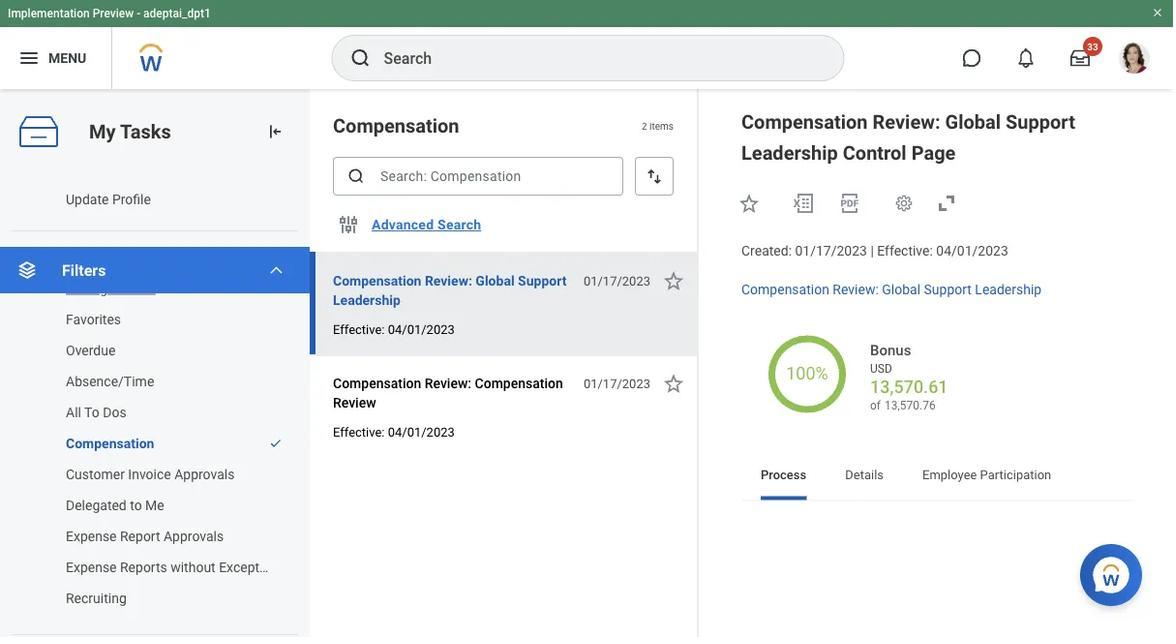 Task type: locate. For each thing, give the bounding box(es) containing it.
approvals for customer invoice approvals
[[174, 466, 235, 482]]

details
[[846, 468, 884, 482]]

approvals
[[174, 466, 235, 482], [164, 528, 224, 544]]

implementation
[[8, 7, 90, 20]]

leadership
[[742, 141, 838, 164], [975, 282, 1042, 298], [333, 292, 401, 308]]

global inside compensation review: global support leadership control page
[[946, 110, 1001, 133]]

gear image
[[895, 194, 914, 213]]

favorites button
[[0, 304, 291, 335]]

compensation review: compensation review
[[333, 375, 563, 411]]

2
[[642, 120, 647, 131]]

recruiting
[[66, 590, 127, 606]]

Search: Compensation text field
[[333, 157, 624, 196]]

2 vertical spatial 01/17/2023
[[584, 376, 651, 391]]

0 horizontal spatial global
[[476, 273, 515, 289]]

list
[[0, 273, 310, 637]]

global down created: 01/17/2023 | effective: 04/01/2023
[[882, 282, 921, 298]]

04/01/2023 down fullscreen icon
[[937, 243, 1009, 259]]

dos
[[103, 404, 126, 420]]

0 horizontal spatial support
[[518, 273, 567, 289]]

bonus
[[871, 341, 912, 358]]

search image
[[349, 46, 372, 70], [347, 167, 366, 186]]

2 vertical spatial effective:
[[333, 425, 385, 439]]

adeptai_dpt1
[[143, 7, 211, 20]]

overdue
[[66, 342, 116, 358]]

1 expense from the top
[[66, 528, 117, 544]]

expense report approvals button
[[0, 521, 291, 552]]

expense down delegated
[[66, 528, 117, 544]]

0 horizontal spatial filters
[[62, 261, 106, 279]]

review: inside compensation review: global support leadership control page
[[873, 110, 941, 133]]

exceptions
[[219, 559, 285, 575]]

filters up favorites button
[[118, 280, 155, 296]]

0 vertical spatial filters
[[62, 261, 106, 279]]

compensation inside compensation review: global support leadership control page
[[742, 110, 868, 133]]

invoice
[[128, 466, 171, 482]]

01/17/2023 for compensation review: compensation review
[[584, 376, 651, 391]]

effective: up the review
[[333, 322, 385, 337]]

compensation review: global support leadership control page
[[742, 110, 1076, 164]]

reports
[[120, 559, 167, 575]]

expense up "recruiting"
[[66, 559, 117, 575]]

compensation review: global support leadership button
[[333, 269, 573, 312]]

created:
[[742, 243, 792, 259]]

leadership inside the compensation review: global support leadership link
[[975, 282, 1042, 298]]

1 vertical spatial star image
[[662, 269, 686, 292]]

view printable version (pdf) image
[[839, 192, 862, 215]]

chevron down image
[[269, 262, 284, 278]]

effective: down the review
[[333, 425, 385, 439]]

support
[[1006, 110, 1076, 133], [518, 273, 567, 289], [924, 282, 972, 298]]

export to excel image
[[792, 192, 815, 215]]

advanced
[[372, 217, 434, 233]]

global up page
[[946, 110, 1001, 133]]

list containing manage filters
[[0, 273, 310, 637]]

process
[[761, 468, 807, 482]]

1 effective: 04/01/2023 from the top
[[333, 322, 455, 337]]

configure image
[[337, 213, 360, 236]]

filters inside manage filters button
[[118, 280, 155, 296]]

menu
[[48, 50, 86, 66]]

tab list
[[742, 454, 1135, 500]]

items
[[650, 120, 674, 131]]

1 vertical spatial effective:
[[333, 322, 385, 337]]

1 vertical spatial 04/01/2023
[[388, 322, 455, 337]]

effective: right |
[[878, 243, 933, 259]]

01/17/2023
[[795, 243, 868, 259], [584, 274, 651, 288], [584, 376, 651, 391]]

0 vertical spatial approvals
[[174, 466, 235, 482]]

1 vertical spatial expense
[[66, 559, 117, 575]]

04/01/2023 down compensation review: compensation review
[[388, 425, 455, 439]]

approvals up without
[[164, 528, 224, 544]]

search
[[438, 217, 482, 233]]

expense report approvals
[[66, 528, 224, 544]]

compensation review: global support leadership down search at top
[[333, 273, 567, 308]]

Search Workday  search field
[[384, 37, 804, 79]]

effective: 04/01/2023 down the review
[[333, 425, 455, 439]]

tab list containing process
[[742, 454, 1135, 500]]

33 button
[[1059, 37, 1103, 79]]

filters button
[[0, 247, 310, 293]]

1 horizontal spatial compensation review: global support leadership
[[742, 282, 1042, 298]]

0 horizontal spatial compensation review: global support leadership
[[333, 273, 567, 308]]

my tasks
[[89, 120, 171, 143]]

1 vertical spatial filters
[[118, 280, 155, 296]]

employee
[[923, 468, 977, 482]]

compensation button
[[0, 428, 260, 459]]

1 horizontal spatial support
[[924, 282, 972, 298]]

review: down compensation review: global support leadership button
[[425, 375, 472, 391]]

perspective image
[[15, 259, 39, 282]]

2 horizontal spatial support
[[1006, 110, 1076, 133]]

2 horizontal spatial global
[[946, 110, 1001, 133]]

filters up manage at the top left of page
[[62, 261, 106, 279]]

all to dos
[[66, 404, 126, 420]]

global
[[946, 110, 1001, 133], [476, 273, 515, 289], [882, 282, 921, 298]]

leadership inside compensation review: global support leadership control page
[[742, 141, 838, 164]]

expense reports without exceptions
[[66, 559, 285, 575]]

me
[[145, 497, 164, 513]]

star image for compensation review: compensation review
[[662, 372, 686, 395]]

0 vertical spatial expense
[[66, 528, 117, 544]]

review
[[333, 395, 376, 411]]

effective: 04/01/2023 for compensation review: global support leadership
[[333, 322, 455, 337]]

compensation review: global support leadership link
[[742, 278, 1042, 298]]

2 expense from the top
[[66, 559, 117, 575]]

menu banner
[[0, 0, 1174, 89]]

2 effective: 04/01/2023 from the top
[[333, 425, 455, 439]]

justify image
[[17, 46, 41, 70]]

0 vertical spatial effective: 04/01/2023
[[333, 322, 455, 337]]

menu button
[[0, 27, 112, 89]]

customer invoice approvals button
[[0, 459, 291, 490]]

close environment banner image
[[1152, 7, 1164, 18]]

implementation preview -   adeptai_dpt1
[[8, 7, 211, 20]]

1 vertical spatial 01/17/2023
[[584, 274, 651, 288]]

1 vertical spatial approvals
[[164, 528, 224, 544]]

global down search at top
[[476, 273, 515, 289]]

star image
[[738, 192, 761, 215], [662, 269, 686, 292], [662, 372, 686, 395]]

effective:
[[878, 243, 933, 259], [333, 322, 385, 337], [333, 425, 385, 439]]

effective: 04/01/2023
[[333, 322, 455, 337], [333, 425, 455, 439]]

filters
[[62, 261, 106, 279], [118, 280, 155, 296]]

13,570.61
[[871, 377, 949, 397]]

global inside button
[[476, 273, 515, 289]]

approvals right invoice
[[174, 466, 235, 482]]

1 horizontal spatial leadership
[[742, 141, 838, 164]]

effective: 04/01/2023 down compensation review: global support leadership button
[[333, 322, 455, 337]]

notifications large image
[[1017, 48, 1036, 68]]

advanced search
[[372, 217, 482, 233]]

check image
[[269, 437, 283, 450]]

update profile
[[66, 191, 151, 207]]

04/01/2023
[[937, 243, 1009, 259], [388, 322, 455, 337], [388, 425, 455, 439]]

star image for compensation review: global support leadership
[[662, 269, 686, 292]]

delegated
[[66, 497, 127, 513]]

expense
[[66, 528, 117, 544], [66, 559, 117, 575]]

2 horizontal spatial leadership
[[975, 282, 1042, 298]]

compensation
[[742, 110, 868, 133], [333, 114, 460, 137], [333, 273, 422, 289], [742, 282, 830, 298], [333, 375, 421, 391], [475, 375, 563, 391], [66, 435, 154, 451]]

control
[[843, 141, 907, 164]]

report
[[120, 528, 160, 544]]

without
[[171, 559, 216, 575]]

participation
[[981, 468, 1052, 482]]

absence/time
[[66, 373, 154, 389]]

sort image
[[645, 167, 664, 186]]

0 horizontal spatial leadership
[[333, 292, 401, 308]]

2 vertical spatial star image
[[662, 372, 686, 395]]

1 horizontal spatial filters
[[118, 280, 155, 296]]

100%
[[787, 363, 829, 383]]

group
[[938, 516, 1084, 637]]

2 vertical spatial 04/01/2023
[[388, 425, 455, 439]]

compensation review: global support leadership
[[333, 273, 567, 308], [742, 282, 1042, 298]]

review:
[[873, 110, 941, 133], [425, 273, 472, 289], [833, 282, 879, 298], [425, 375, 472, 391]]

1 vertical spatial effective: 04/01/2023
[[333, 425, 455, 439]]

review: up page
[[873, 110, 941, 133]]

employee participation
[[923, 468, 1052, 482]]

compensation review: global support leadership down created: 01/17/2023 | effective: 04/01/2023
[[742, 282, 1042, 298]]

preview
[[93, 7, 134, 20]]

absence/time button
[[0, 366, 291, 397]]

04/01/2023 down compensation review: global support leadership button
[[388, 322, 455, 337]]



Task type: describe. For each thing, give the bounding box(es) containing it.
review: down |
[[833, 282, 879, 298]]

2 items
[[642, 120, 674, 131]]

33
[[1088, 41, 1099, 52]]

effective: for compensation review: global support leadership
[[333, 322, 385, 337]]

inbox large image
[[1071, 48, 1090, 68]]

review: inside compensation review: compensation review
[[425, 375, 472, 391]]

compensation inside button
[[66, 435, 154, 451]]

all
[[66, 404, 81, 420]]

delegated to me
[[66, 497, 164, 513]]

manage filters
[[66, 280, 155, 296]]

manage filters button
[[0, 273, 291, 304]]

delegated to me button
[[0, 490, 291, 521]]

bonus usd 13,570.61 of 13,570.76
[[871, 341, 949, 412]]

approvals for expense report approvals
[[164, 528, 224, 544]]

profile logan mcneil image
[[1119, 43, 1150, 78]]

expense for expense reports without exceptions
[[66, 559, 117, 575]]

all to dos button
[[0, 397, 291, 428]]

0 vertical spatial 04/01/2023
[[937, 243, 1009, 259]]

|
[[871, 243, 874, 259]]

leadership inside compensation review: global support leadership button
[[333, 292, 401, 308]]

04/01/2023 for review
[[388, 425, 455, 439]]

support inside button
[[518, 273, 567, 289]]

update
[[66, 191, 109, 207]]

to
[[130, 497, 142, 513]]

review: down search at top
[[425, 273, 472, 289]]

manage
[[66, 280, 115, 296]]

of
[[871, 399, 881, 412]]

usd
[[871, 362, 893, 375]]

0 vertical spatial star image
[[738, 192, 761, 215]]

transformation import image
[[265, 122, 285, 141]]

support inside compensation review: global support leadership control page
[[1006, 110, 1076, 133]]

profile
[[112, 191, 151, 207]]

customer
[[66, 466, 125, 482]]

customer invoice approvals
[[66, 466, 235, 482]]

effective: 04/01/2023 for compensation review: compensation review
[[333, 425, 455, 439]]

0 vertical spatial search image
[[349, 46, 372, 70]]

page
[[912, 141, 956, 164]]

overdue button
[[0, 335, 291, 366]]

expense for expense report approvals
[[66, 528, 117, 544]]

1 vertical spatial search image
[[347, 167, 366, 186]]

favorites
[[66, 311, 121, 327]]

created: 01/17/2023 | effective: 04/01/2023
[[742, 243, 1009, 259]]

filters inside filters dropdown button
[[62, 261, 106, 279]]

fullscreen image
[[935, 192, 959, 215]]

recruiting button
[[0, 583, 291, 614]]

04/01/2023 for support
[[388, 322, 455, 337]]

effective: for compensation review: compensation review
[[333, 425, 385, 439]]

to
[[84, 404, 100, 420]]

0 vertical spatial effective:
[[878, 243, 933, 259]]

update profile button
[[0, 184, 291, 215]]

expense reports without exceptions button
[[0, 552, 291, 583]]

filters list
[[0, 138, 310, 637]]

compensation review: compensation review button
[[333, 372, 573, 414]]

my tasks element
[[0, 89, 310, 637]]

13,570.76
[[885, 399, 936, 412]]

1 horizontal spatial global
[[882, 282, 921, 298]]

advanced search button
[[364, 205, 489, 244]]

-
[[137, 7, 141, 20]]

compensation review: global support leadership inside button
[[333, 273, 567, 308]]

01/17/2023 for compensation review: global support leadership
[[584, 274, 651, 288]]

my
[[89, 120, 116, 143]]

tasks
[[120, 120, 171, 143]]

item list element
[[310, 89, 699, 637]]

0 vertical spatial 01/17/2023
[[795, 243, 868, 259]]



Task type: vqa. For each thing, say whether or not it's contained in the screenshot.
All To Dos
yes



